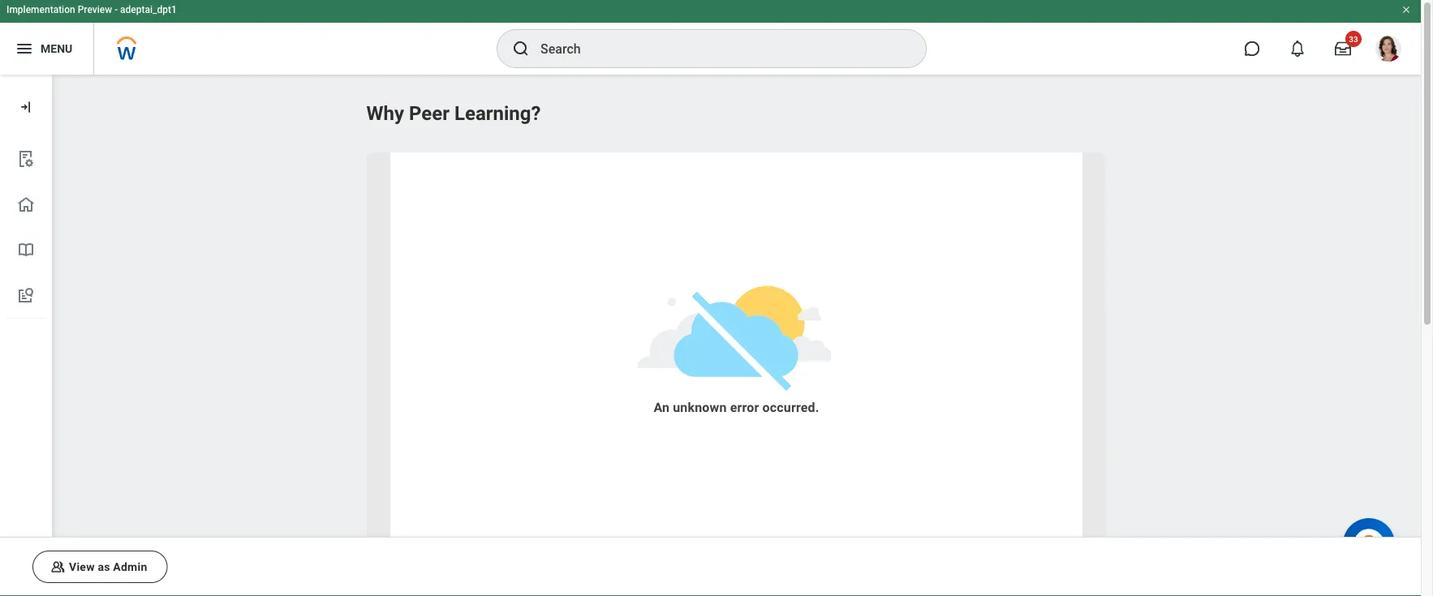 Task type: describe. For each thing, give the bounding box(es) containing it.
view as admin
[[69, 561, 147, 574]]

error
[[730, 400, 759, 416]]

book open image
[[16, 240, 36, 260]]

learning?
[[455, 102, 541, 125]]

implementation preview -   adeptai_dpt1
[[6, 4, 177, 15]]

menu banner
[[0, 0, 1421, 75]]

why
[[366, 102, 404, 125]]

peer
[[409, 102, 450, 125]]

menu button
[[0, 23, 94, 75]]

adeptai_dpt1
[[120, 4, 177, 15]]

inbox large image
[[1335, 41, 1352, 57]]

justify image
[[15, 39, 34, 58]]

-
[[115, 4, 118, 15]]

unknown
[[673, 400, 727, 416]]

profile logan mcneil image
[[1376, 36, 1402, 65]]

home image
[[16, 195, 36, 214]]

implementation
[[6, 4, 75, 15]]

33
[[1349, 34, 1359, 44]]

an unknown error occurred.
[[654, 400, 819, 416]]



Task type: locate. For each thing, give the bounding box(es) containing it.
Search Workday  search field
[[541, 31, 893, 67]]

an
[[654, 400, 670, 416]]

as
[[98, 561, 110, 574]]

occurred.
[[763, 400, 819, 416]]

why peer learning?
[[366, 102, 541, 125]]

view
[[69, 561, 95, 574]]

transformation import image
[[18, 99, 34, 115]]

33 button
[[1326, 31, 1362, 67]]

menu
[[41, 42, 72, 55]]

notifications large image
[[1290, 41, 1306, 57]]

admin
[[113, 561, 147, 574]]

close environment banner image
[[1402, 5, 1412, 15]]

search image
[[511, 39, 531, 58]]

report parameter image
[[16, 149, 36, 169]]

list
[[0, 136, 52, 319]]

preview
[[78, 4, 112, 15]]

media classroom image
[[50, 559, 66, 576]]

view as admin button
[[32, 551, 168, 584]]



Task type: vqa. For each thing, say whether or not it's contained in the screenshot.
Implementation Preview -   adeptai_dpt1
yes



